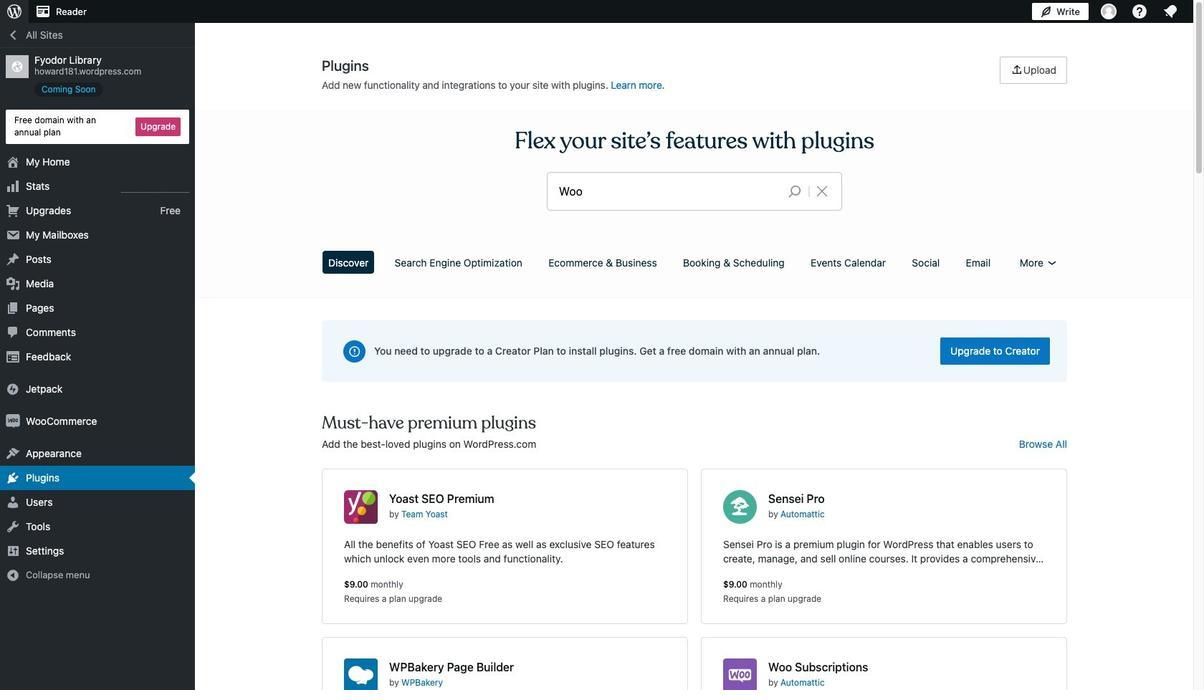 Task type: vqa. For each thing, say whether or not it's contained in the screenshot.
"Site Title b0bth3builder2k23.wordpress.com"
no



Task type: describe. For each thing, give the bounding box(es) containing it.
Search search field
[[559, 173, 777, 210]]

manage your notifications image
[[1162, 3, 1179, 20]]

highest hourly views 0 image
[[121, 183, 189, 193]]

my profile image
[[1101, 4, 1117, 19]]

2 img image from the top
[[6, 414, 20, 428]]

close search image
[[804, 183, 840, 200]]

1 img image from the top
[[6, 382, 20, 396]]



Task type: locate. For each thing, give the bounding box(es) containing it.
main content
[[317, 57, 1072, 690]]

plugin icon image
[[344, 490, 378, 524], [723, 490, 757, 524], [344, 659, 378, 690], [723, 659, 757, 690]]

manage your sites image
[[6, 3, 23, 20]]

0 vertical spatial img image
[[6, 382, 20, 396]]

open search image
[[777, 181, 813, 201]]

None search field
[[548, 173, 842, 210]]

1 vertical spatial img image
[[6, 414, 20, 428]]

help image
[[1131, 3, 1149, 20]]

img image
[[6, 382, 20, 396], [6, 414, 20, 428]]



